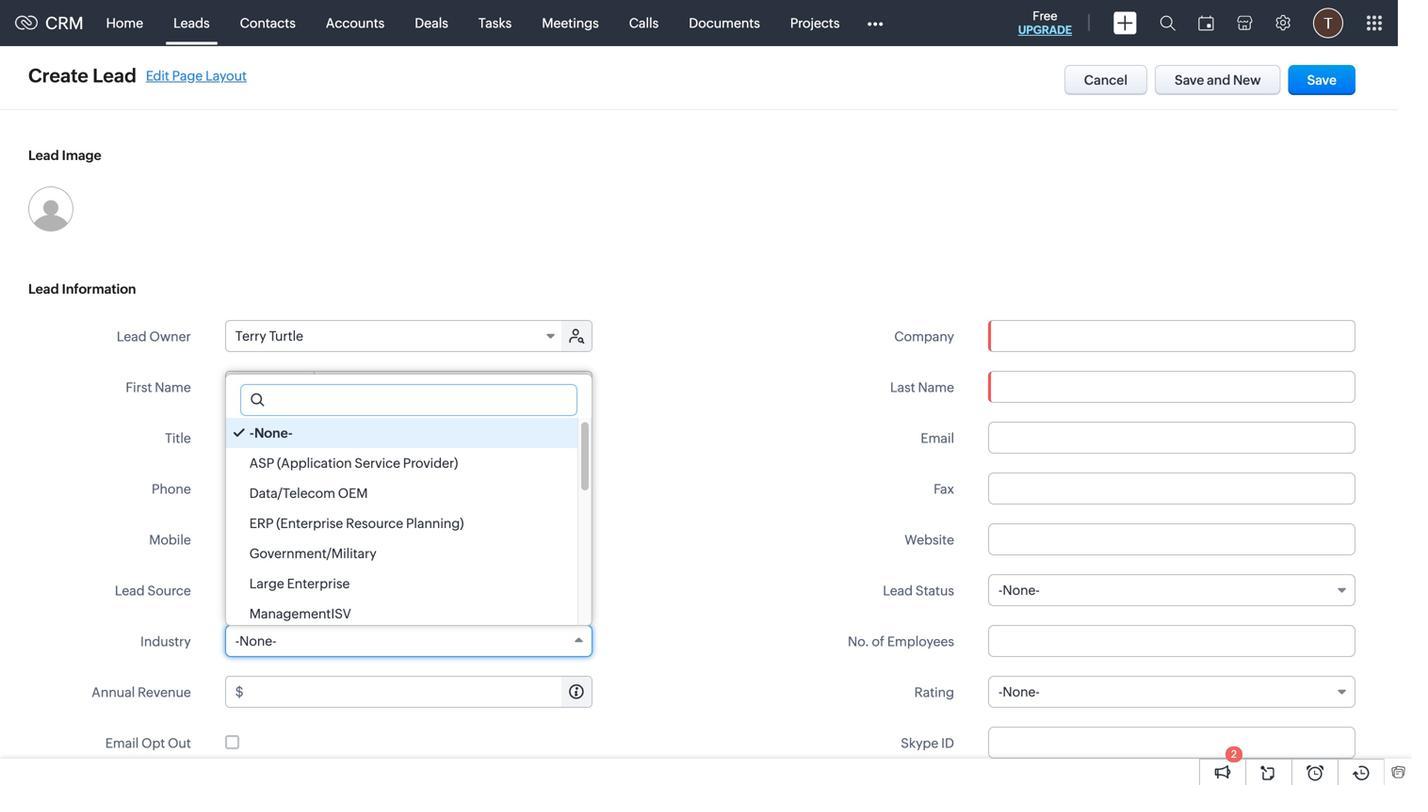 Task type: vqa. For each thing, say whether or not it's contained in the screenshot.
the logo on the left of page
no



Task type: describe. For each thing, give the bounding box(es) containing it.
terry turtle
[[235, 329, 303, 344]]

terry
[[235, 329, 266, 344]]

none- inside option
[[254, 426, 293, 441]]

turtle
[[269, 329, 303, 344]]

last
[[890, 380, 915, 395]]

oem
[[338, 486, 368, 501]]

email opt out
[[105, 736, 191, 751]]

create menu element
[[1102, 0, 1148, 46]]

leads link
[[158, 0, 225, 46]]

save for save
[[1307, 73, 1337, 88]]

cancel button
[[1064, 65, 1148, 95]]

opt
[[141, 736, 165, 751]]

Other Modules field
[[855, 8, 895, 38]]

accounts
[[326, 16, 385, 31]]

- for lead status
[[999, 583, 1003, 598]]

home
[[106, 16, 143, 31]]

create
[[28, 65, 88, 87]]

save for save and new
[[1175, 73, 1204, 88]]

search image
[[1160, 15, 1176, 31]]

managementisv
[[249, 607, 351, 622]]

save and new button
[[1155, 65, 1281, 95]]

enterprise
[[287, 577, 350, 592]]

industry
[[140, 635, 191, 650]]

owner
[[149, 329, 191, 344]]

email for email opt out
[[105, 736, 139, 751]]

image image
[[28, 187, 73, 232]]

mobile
[[149, 533, 191, 548]]

meetings link
[[527, 0, 614, 46]]

free
[[1033, 9, 1058, 23]]

asp
[[249, 456, 274, 471]]

rating
[[914, 685, 954, 700]]

documents link
[[674, 0, 775, 46]]

deals link
[[400, 0, 463, 46]]

website
[[905, 533, 954, 548]]

-none- field for rating
[[988, 676, 1356, 708]]

name for first name
[[155, 380, 191, 395]]

lead for lead status
[[883, 584, 913, 599]]

contacts link
[[225, 0, 311, 46]]

annual revenue
[[92, 685, 191, 700]]

company
[[894, 329, 954, 344]]

tasks link
[[463, 0, 527, 46]]

large
[[249, 577, 284, 592]]

contacts
[[240, 16, 296, 31]]

first
[[126, 380, 152, 395]]

create menu image
[[1114, 12, 1137, 34]]

resource
[[346, 516, 403, 531]]

-none- field for industry
[[225, 626, 592, 658]]

tasks
[[478, 16, 512, 31]]

of
[[872, 635, 885, 650]]

-none- for rating
[[999, 685, 1040, 700]]

data/telecom
[[249, 486, 335, 501]]

provider)
[[403, 456, 458, 471]]

-none- inside option
[[249, 426, 293, 441]]

list box containing -none-
[[226, 418, 591, 629]]

email for email
[[921, 431, 954, 446]]

$
[[235, 685, 244, 700]]

erp (enterprise resource planning)
[[249, 516, 464, 531]]

title
[[165, 431, 191, 446]]

none- for rating
[[1003, 685, 1040, 700]]

new
[[1233, 73, 1261, 88]]

fax
[[934, 482, 954, 497]]

free upgrade
[[1018, 9, 1072, 36]]

skype
[[901, 736, 939, 751]]

erp
[[249, 516, 274, 531]]

no.
[[848, 635, 869, 650]]

crm link
[[15, 13, 83, 33]]

information
[[62, 282, 136, 297]]

government/military
[[249, 546, 377, 562]]

employees
[[887, 635, 954, 650]]

data/telecom oem option
[[226, 479, 577, 509]]

lead for lead information
[[28, 282, 59, 297]]



Task type: locate. For each thing, give the bounding box(es) containing it.
lead owner
[[117, 329, 191, 344]]

name for last name
[[918, 380, 954, 395]]

lead source
[[115, 584, 191, 599]]

asp (application service provider)
[[249, 456, 458, 471]]

1 horizontal spatial email
[[921, 431, 954, 446]]

out
[[168, 736, 191, 751]]

Terry Turtle field
[[226, 321, 563, 351]]

None field
[[989, 321, 1355, 351], [226, 372, 314, 402], [989, 321, 1355, 351], [226, 372, 314, 402]]

1 name from the left
[[155, 380, 191, 395]]

search element
[[1148, 0, 1187, 46]]

0 horizontal spatial name
[[155, 380, 191, 395]]

-none- for lead status
[[999, 583, 1040, 598]]

email up fax at the right of page
[[921, 431, 954, 446]]

lead left 'source'
[[115, 584, 145, 599]]

2
[[1231, 749, 1237, 761]]

save down profile icon
[[1307, 73, 1337, 88]]

lead image
[[28, 148, 101, 163]]

no. of employees
[[848, 635, 954, 650]]

1 vertical spatial -none- field
[[225, 626, 592, 658]]

-none- option
[[226, 418, 577, 448]]

0 horizontal spatial save
[[1175, 73, 1204, 88]]

lead status
[[883, 584, 954, 599]]

phone
[[152, 482, 191, 497]]

large enterprise option
[[226, 569, 577, 599]]

0 vertical spatial -none- field
[[988, 575, 1356, 607]]

1 horizontal spatial save
[[1307, 73, 1337, 88]]

2 vertical spatial -none- field
[[988, 676, 1356, 708]]

-none- right rating
[[999, 685, 1040, 700]]

None text field
[[989, 321, 1355, 351], [988, 371, 1356, 403], [241, 385, 576, 415], [225, 422, 592, 454], [988, 626, 1356, 658], [989, 321, 1355, 351], [988, 371, 1356, 403], [241, 385, 576, 415], [225, 422, 592, 454], [988, 626, 1356, 658]]

(enterprise
[[276, 516, 343, 531]]

lead left information
[[28, 282, 59, 297]]

none- down managementisv
[[239, 634, 277, 649]]

- for industry
[[235, 634, 239, 649]]

annual
[[92, 685, 135, 700]]

- up $
[[235, 634, 239, 649]]

-none- up asp
[[249, 426, 293, 441]]

deals
[[415, 16, 448, 31]]

accounts link
[[311, 0, 400, 46]]

1 save from the left
[[1175, 73, 1204, 88]]

id
[[941, 736, 954, 751]]

page
[[172, 68, 203, 83]]

name right first
[[155, 380, 191, 395]]

-none- for industry
[[235, 634, 277, 649]]

1 vertical spatial email
[[105, 736, 139, 751]]

edit page layout link
[[146, 68, 247, 83]]

projects
[[790, 16, 840, 31]]

- inside option
[[249, 426, 254, 441]]

lead left status
[[883, 584, 913, 599]]

save button
[[1288, 65, 1356, 95]]

list box
[[226, 418, 591, 629]]

revenue
[[138, 685, 191, 700]]

image
[[62, 148, 101, 163]]

first name
[[126, 380, 191, 395]]

lead for lead source
[[115, 584, 145, 599]]

name
[[155, 380, 191, 395], [918, 380, 954, 395]]

lead left image
[[28, 148, 59, 163]]

- for rating
[[999, 685, 1003, 700]]

0 vertical spatial email
[[921, 431, 954, 446]]

data/telecom oem
[[249, 486, 368, 501]]

last name
[[890, 380, 954, 395]]

none- up asp
[[254, 426, 293, 441]]

home link
[[91, 0, 158, 46]]

planning)
[[406, 516, 464, 531]]

crm
[[45, 13, 83, 33]]

erp (enterprise resource planning) option
[[226, 509, 577, 539]]

email
[[921, 431, 954, 446], [105, 736, 139, 751]]

none-
[[254, 426, 293, 441], [1003, 583, 1040, 598], [239, 634, 277, 649], [1003, 685, 1040, 700]]

lead for lead image
[[28, 148, 59, 163]]

save
[[1175, 73, 1204, 88], [1307, 73, 1337, 88]]

upgrade
[[1018, 24, 1072, 36]]

large enterprise
[[249, 577, 350, 592]]

status
[[916, 584, 954, 599]]

calls
[[629, 16, 659, 31]]

calendar image
[[1198, 16, 1214, 31]]

lead left owner
[[117, 329, 147, 344]]

2 save from the left
[[1307, 73, 1337, 88]]

save and new
[[1175, 73, 1261, 88]]

0 horizontal spatial email
[[105, 736, 139, 751]]

none- for lead status
[[1003, 583, 1040, 598]]

1 horizontal spatial name
[[918, 380, 954, 395]]

save inside button
[[1175, 73, 1204, 88]]

source
[[147, 584, 191, 599]]

edit
[[146, 68, 169, 83]]

- right rating
[[999, 685, 1003, 700]]

cancel
[[1084, 73, 1128, 88]]

None text field
[[315, 372, 591, 402], [988, 422, 1356, 454], [225, 473, 592, 505], [988, 473, 1356, 505], [225, 524, 592, 556], [988, 524, 1356, 556], [246, 677, 591, 708], [988, 727, 1356, 759], [315, 372, 591, 402], [988, 422, 1356, 454], [225, 473, 592, 505], [988, 473, 1356, 505], [225, 524, 592, 556], [988, 524, 1356, 556], [246, 677, 591, 708], [988, 727, 1356, 759]]

none- right status
[[1003, 583, 1040, 598]]

layout
[[206, 68, 247, 83]]

save left and
[[1175, 73, 1204, 88]]

managementisv option
[[226, 599, 577, 629]]

save inside button
[[1307, 73, 1337, 88]]

lead
[[93, 65, 136, 87], [28, 148, 59, 163], [28, 282, 59, 297], [117, 329, 147, 344], [115, 584, 145, 599], [883, 584, 913, 599]]

meetings
[[542, 16, 599, 31]]

-none- field for lead status
[[988, 575, 1356, 607]]

calls link
[[614, 0, 674, 46]]

service
[[355, 456, 400, 471]]

name right last
[[918, 380, 954, 395]]

leads
[[173, 16, 210, 31]]

-none- down managementisv
[[235, 634, 277, 649]]

lead left 'edit'
[[93, 65, 136, 87]]

and
[[1207, 73, 1231, 88]]

-None- field
[[988, 575, 1356, 607], [225, 626, 592, 658], [988, 676, 1356, 708]]

none- for industry
[[239, 634, 277, 649]]

documents
[[689, 16, 760, 31]]

2 name from the left
[[918, 380, 954, 395]]

email left opt
[[105, 736, 139, 751]]

government/military option
[[226, 539, 577, 569]]

asp (application service provider) option
[[226, 448, 577, 479]]

-none-
[[249, 426, 293, 441], [999, 583, 1040, 598], [235, 634, 277, 649], [999, 685, 1040, 700]]

skype id
[[901, 736, 954, 751]]

lead information
[[28, 282, 136, 297]]

- right status
[[999, 583, 1003, 598]]

none- right rating
[[1003, 685, 1040, 700]]

create lead edit page layout
[[28, 65, 247, 87]]

-
[[249, 426, 254, 441], [999, 583, 1003, 598], [235, 634, 239, 649], [999, 685, 1003, 700]]

- up asp
[[249, 426, 254, 441]]

-none- right status
[[999, 583, 1040, 598]]

lead for lead owner
[[117, 329, 147, 344]]

profile element
[[1302, 0, 1355, 46]]

(application
[[277, 456, 352, 471]]

profile image
[[1313, 8, 1343, 38]]

projects link
[[775, 0, 855, 46]]



